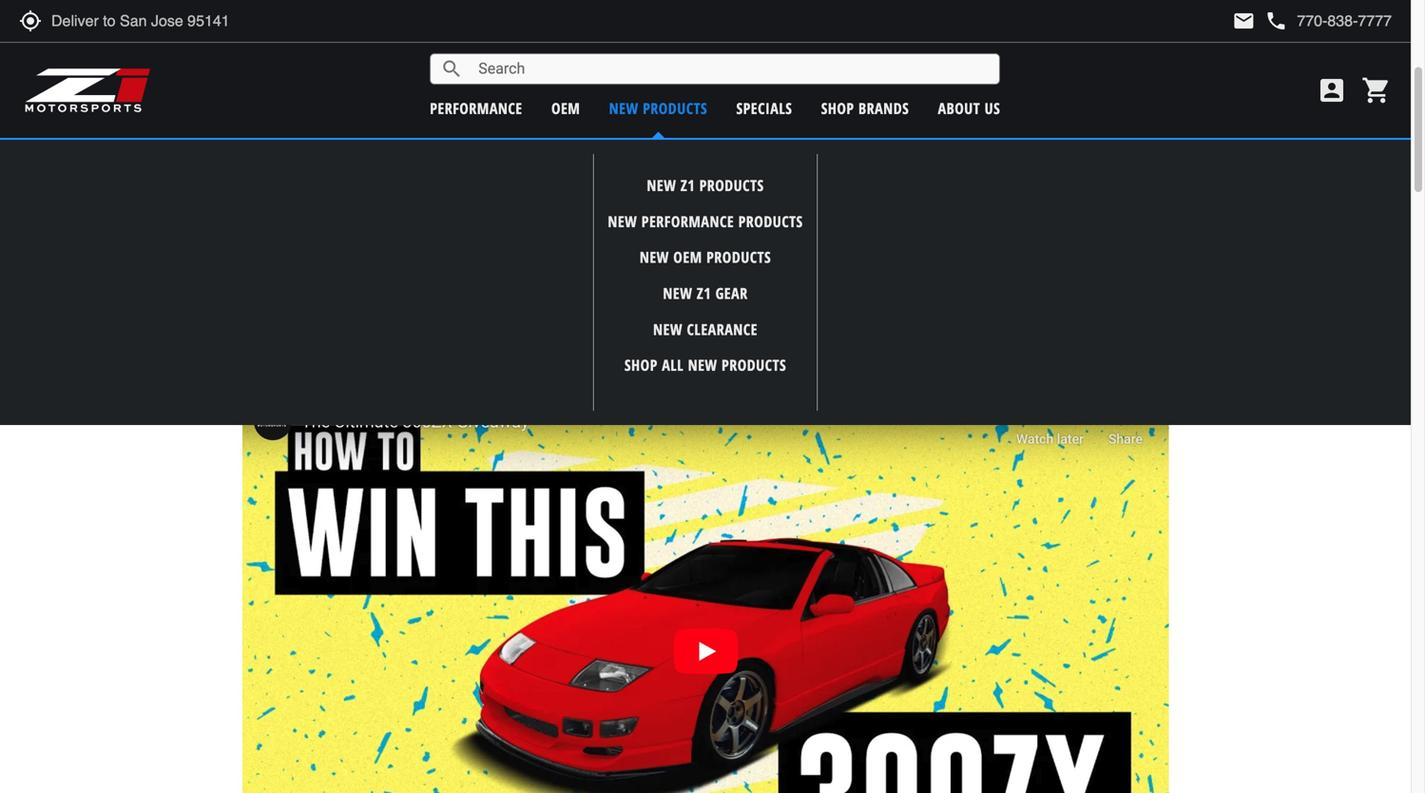 Task type: vqa. For each thing, say whether or not it's contained in the screenshot.
$85
no



Task type: describe. For each thing, give the bounding box(es) containing it.
specials link
[[736, 98, 792, 118]]

us
[[985, 98, 1001, 118]]

products
[[643, 98, 708, 118]]

products for new performance products
[[738, 211, 803, 231]]

(change model)
[[784, 148, 870, 166]]

products down clearance
[[722, 355, 786, 375]]

z1 for products
[[681, 175, 695, 195]]

products for new oem products
[[707, 247, 771, 267]]

1 vertical spatial oem
[[673, 247, 702, 267]]

new products link
[[609, 98, 708, 118]]

mail phone
[[1233, 10, 1288, 32]]

search
[[440, 58, 463, 80]]

shopping_cart link
[[1357, 75, 1392, 106]]

shop for shop all new products
[[625, 355, 658, 375]]

phone link
[[1265, 10, 1392, 32]]

shop all new products link
[[625, 355, 786, 375]]

brands
[[859, 98, 909, 118]]

new z1 products link
[[647, 175, 764, 195]]

shop brands link
[[821, 98, 909, 118]]

shopping_cart
[[1362, 75, 1392, 106]]

new performance products link
[[608, 211, 803, 231]]

about the giveaway
[[592, 327, 819, 366]]

new z1 products
[[647, 175, 764, 195]]

0 vertical spatial oem
[[551, 98, 580, 118]]

new clearance
[[653, 319, 758, 339]]

z1 motorsports logo image
[[24, 67, 152, 114]]



Task type: locate. For each thing, give the bounding box(es) containing it.
my_location
[[19, 10, 42, 32]]

1 horizontal spatial shop
[[821, 98, 854, 118]]

gear
[[716, 283, 748, 303]]

new right all
[[688, 355, 718, 375]]

new products
[[609, 98, 708, 118]]

oem link
[[551, 98, 580, 118]]

giveaway
[[710, 327, 819, 366]]

1 vertical spatial z1
[[697, 283, 711, 303]]

new for new oem products
[[640, 247, 669, 267]]

z1
[[681, 175, 695, 195], [697, 283, 711, 303]]

model)
[[831, 148, 870, 166]]

about us
[[938, 98, 1001, 118]]

oem
[[551, 98, 580, 118], [673, 247, 702, 267]]

0 horizontal spatial about
[[592, 327, 660, 366]]

about for about us
[[938, 98, 980, 118]]

Search search field
[[463, 54, 1000, 84]]

0 vertical spatial about
[[938, 98, 980, 118]]

about left us
[[938, 98, 980, 118]]

1 horizontal spatial oem
[[673, 247, 702, 267]]

performance
[[642, 211, 734, 231]]

1 vertical spatial about
[[592, 327, 660, 366]]

new performance products
[[608, 211, 803, 231]]

new for new z1 gear
[[663, 283, 693, 303]]

shop
[[821, 98, 854, 118], [625, 355, 658, 375]]

0 vertical spatial z1
[[681, 175, 695, 195]]

new z1 gear link
[[663, 283, 748, 303]]

mail
[[1233, 10, 1255, 32]]

oem down performance
[[673, 247, 702, 267]]

new oem products link
[[640, 247, 771, 267]]

products up gear on the top
[[707, 247, 771, 267]]

0 vertical spatial shop
[[821, 98, 854, 118]]

specials
[[736, 98, 792, 118]]

phone
[[1265, 10, 1288, 32]]

products
[[699, 175, 764, 195], [738, 211, 803, 231], [707, 247, 771, 267], [722, 355, 786, 375]]

mail link
[[1233, 10, 1255, 32]]

new
[[609, 98, 639, 118]]

performance
[[430, 98, 523, 118]]

about
[[938, 98, 980, 118], [592, 327, 660, 366]]

new up performance
[[647, 175, 676, 195]]

the
[[667, 327, 703, 366]]

about us link
[[938, 98, 1001, 118]]

performance link
[[430, 98, 523, 118]]

1 horizontal spatial z1
[[697, 283, 711, 303]]

0 horizontal spatial shop
[[625, 355, 658, 375]]

shop left all
[[625, 355, 658, 375]]

(change model) link
[[784, 148, 870, 166]]

new
[[647, 175, 676, 195], [608, 211, 637, 231], [640, 247, 669, 267], [663, 283, 693, 303], [653, 319, 683, 339], [688, 355, 718, 375]]

new for new z1 products
[[647, 175, 676, 195]]

(change
[[784, 148, 828, 166]]

about for about the giveaway
[[592, 327, 660, 366]]

shop left brands
[[821, 98, 854, 118]]

oem left new
[[551, 98, 580, 118]]

new up all
[[653, 319, 683, 339]]

new clearance link
[[653, 319, 758, 339]]

products for new z1 products
[[699, 175, 764, 195]]

new oem products
[[640, 247, 771, 267]]

0 horizontal spatial oem
[[551, 98, 580, 118]]

z1 left gear on the top
[[697, 283, 711, 303]]

z1 for gear
[[697, 283, 711, 303]]

new for new performance products
[[608, 211, 637, 231]]

0 horizontal spatial z1
[[681, 175, 695, 195]]

1 vertical spatial shop
[[625, 355, 658, 375]]

new left performance
[[608, 211, 637, 231]]

products up the new performance products
[[699, 175, 764, 195]]

all
[[662, 355, 684, 375]]

clearance
[[687, 319, 758, 339]]

account_box link
[[1312, 75, 1352, 106]]

new z1 gear
[[663, 283, 748, 303]]

about left all
[[592, 327, 660, 366]]

1 horizontal spatial about
[[938, 98, 980, 118]]

account_box
[[1317, 75, 1347, 106]]

new down performance
[[640, 247, 669, 267]]

products down (change
[[738, 211, 803, 231]]

shop brands
[[821, 98, 909, 118]]

shop for shop brands
[[821, 98, 854, 118]]

new for new clearance
[[653, 319, 683, 339]]

shop all new products
[[625, 355, 786, 375]]

z1 up performance
[[681, 175, 695, 195]]

new down new oem products link
[[663, 283, 693, 303]]



